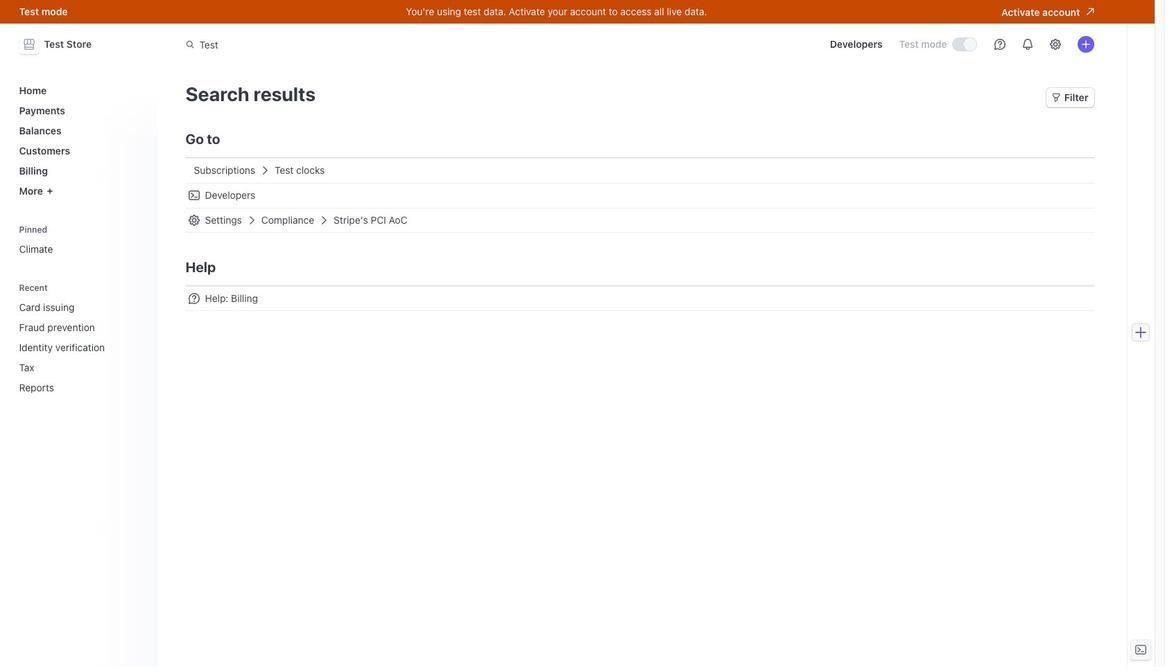 Task type: vqa. For each thing, say whether or not it's contained in the screenshot.
STATUS to the top
no



Task type: locate. For each thing, give the bounding box(es) containing it.
recent element
[[14, 283, 149, 400], [14, 296, 149, 400]]

None search field
[[177, 32, 568, 57]]

core navigation links element
[[14, 79, 149, 203]]

2 recent element from the top
[[14, 296, 149, 400]]



Task type: describe. For each thing, give the bounding box(es) containing it.
notifications image
[[1022, 39, 1033, 50]]

settings image
[[1050, 39, 1061, 50]]

pinned element
[[14, 225, 149, 261]]

help image
[[994, 39, 1005, 50]]

Search text field
[[177, 32, 568, 57]]

Test mode checkbox
[[953, 38, 976, 51]]

1 recent element from the top
[[14, 283, 149, 400]]



